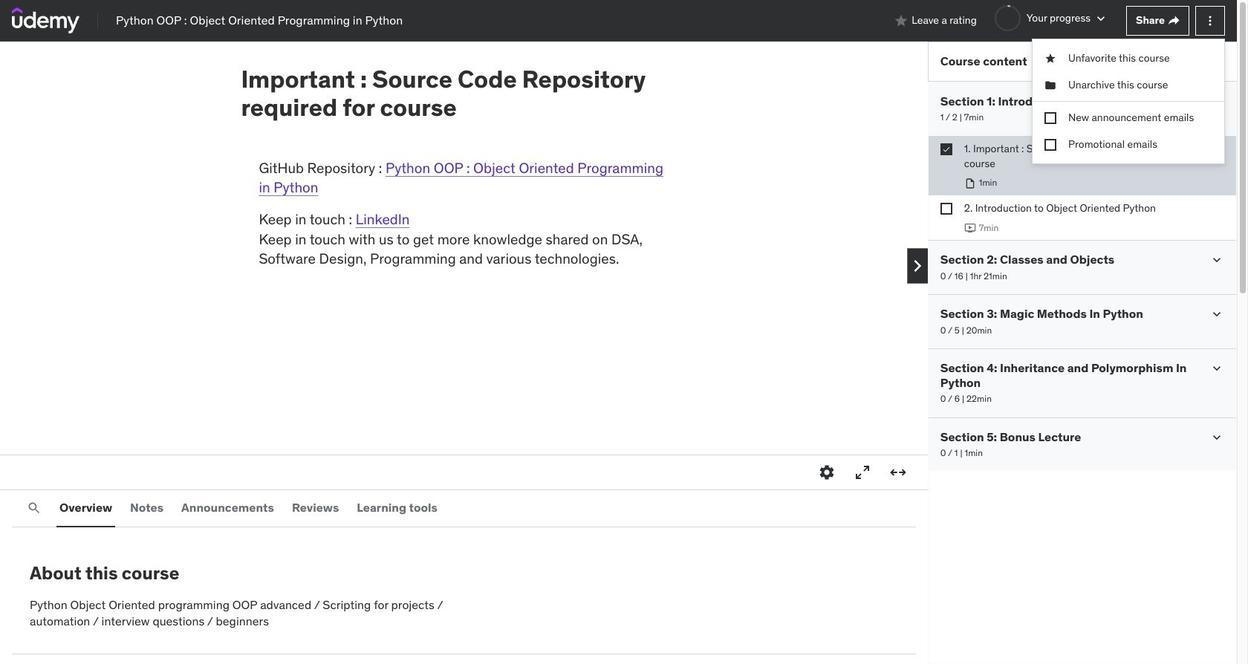 Task type: locate. For each thing, give the bounding box(es) containing it.
sidebar element
[[928, 42, 1237, 664]]

actions image
[[1203, 13, 1218, 28]]

2 small image from the top
[[1210, 430, 1225, 445]]

go to next lecture image
[[906, 254, 930, 278]]

small image
[[1094, 11, 1109, 26], [894, 13, 909, 28], [1210, 253, 1225, 268], [1210, 307, 1225, 322], [1210, 361, 1225, 376]]

1 vertical spatial small image
[[1210, 430, 1225, 445]]

0 vertical spatial small image
[[1210, 94, 1225, 109]]

search image
[[27, 501, 42, 516]]

xsmall image
[[1045, 51, 1057, 65], [1045, 112, 1057, 124], [940, 143, 952, 155], [940, 203, 952, 215]]

1 vertical spatial xsmall image
[[1045, 77, 1057, 92]]

small image
[[1210, 94, 1225, 109], [1210, 430, 1225, 445]]

xsmall image
[[1168, 14, 1180, 26], [1045, 77, 1057, 92], [1045, 138, 1057, 150]]



Task type: describe. For each thing, give the bounding box(es) containing it.
expanded view image
[[889, 464, 907, 481]]

play introduction to object oriented python image
[[964, 222, 976, 234]]

close course content sidebar image
[[1210, 54, 1225, 69]]

1 small image from the top
[[1210, 94, 1225, 109]]

0 vertical spatial xsmall image
[[1168, 14, 1180, 26]]

udemy image
[[12, 8, 80, 33]]

settings image
[[818, 464, 836, 481]]

start important : source code repository required for course image
[[964, 177, 976, 189]]

fullscreen image
[[854, 464, 871, 481]]

2 vertical spatial xsmall image
[[1045, 138, 1057, 150]]



Task type: vqa. For each thing, say whether or not it's contained in the screenshot.
more associated with Show more
no



